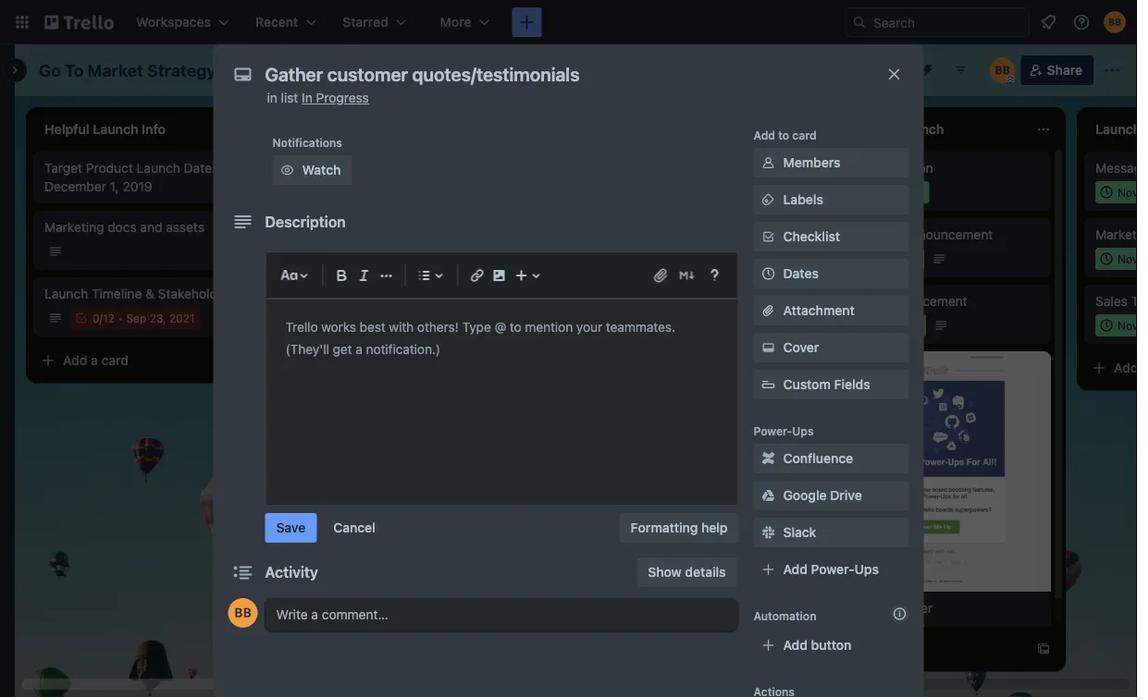 Task type: locate. For each thing, give the bounding box(es) containing it.
nov checkbox down sales t 'link'
[[1096, 315, 1137, 337]]

23,
[[150, 312, 166, 325], [873, 319, 890, 332]]

a
[[354, 312, 361, 328], [91, 353, 98, 368], [879, 642, 886, 657]]

1 nov checkbox from the top
[[1096, 181, 1137, 204]]

social
[[833, 161, 869, 176]]

1 vertical spatial launch
[[44, 286, 88, 302]]

1 horizontal spatial /
[[336, 271, 340, 284]]

2020 inside jul 23, 2020 option
[[893, 319, 921, 332]]

open information menu image
[[1072, 13, 1091, 31]]

2 horizontal spatial add a card button
[[822, 635, 1029, 664]]

attach and insert link image
[[652, 267, 670, 285]]

add a card button down sep
[[33, 346, 241, 376]]

0 vertical spatial 0
[[329, 271, 336, 284]]

0 vertical spatial /
[[336, 271, 340, 284]]

1 vertical spatial on
[[477, 227, 492, 242]]

Board name text field
[[30, 56, 303, 85]]

sm image left labels
[[759, 191, 778, 209]]

0 horizontal spatial create from template… image
[[511, 313, 526, 328]]

create board or workspace image
[[518, 13, 536, 31]]

/ for 12
[[100, 312, 103, 325]]

add a card button down email newsletter "link"
[[822, 635, 1029, 664]]

jul inside option
[[855, 319, 870, 332]]

power-
[[754, 425, 792, 438], [811, 562, 855, 577]]

marketing docs and assets link
[[44, 218, 259, 237]]

help
[[701, 521, 728, 536]]

2 vertical spatial nov
[[1118, 319, 1137, 332]]

1 vertical spatial nov
[[1118, 253, 1137, 266]]

announcement up jul 23, 2020 on the top
[[877, 294, 968, 309]]

ups
[[792, 425, 814, 438], [855, 562, 879, 577]]

sm image inside watch button
[[278, 161, 297, 180]]

activity
[[265, 564, 318, 582]]

23, right sep
[[150, 312, 166, 325]]

2020 inside jul 31, 2020 checkbox
[[892, 626, 919, 639]]

strategy
[[147, 60, 216, 80]]

1 vertical spatial add a card button
[[33, 346, 241, 376]]

sm image for checklist
[[759, 228, 778, 246]]

add a card down italic ⌘i image
[[326, 312, 391, 328]]

target product launch date: december 1, 2019 link
[[44, 159, 259, 196]]

4 sm image from the top
[[759, 524, 778, 542]]

nov checkbox for sales t
[[1096, 315, 1137, 337]]

slack
[[783, 525, 817, 540]]

launch
[[137, 161, 180, 176], [44, 286, 88, 302]]

marketing down assorted
[[357, 246, 416, 261]]

in progress link
[[302, 90, 369, 105]]

1 horizontal spatial bob builder (bobbuilder40) image
[[1104, 11, 1126, 33]]

a down 0 / 12 • sep 23, 2021
[[91, 353, 98, 368]]

email newsletter
[[833, 601, 933, 616]]

card down •
[[101, 353, 129, 368]]

promotion
[[872, 161, 933, 176]]

2 horizontal spatial add a card
[[851, 642, 917, 657]]

&
[[145, 286, 154, 302]]

23, down in-app announcement at the top of page
[[873, 319, 890, 332]]

0 left 12
[[93, 312, 100, 325]]

0 vertical spatial marketing
[[44, 220, 104, 235]]

add
[[754, 129, 775, 142], [326, 312, 350, 328], [63, 353, 87, 368], [783, 562, 808, 577], [783, 638, 808, 653], [851, 642, 876, 657]]

on for references
[[477, 227, 492, 242]]

create from template… image down editor toolbar toolbar
[[511, 313, 526, 328]]

2 vertical spatial jul
[[855, 626, 870, 639]]

1
[[976, 626, 982, 639]]

announcement right -
[[903, 227, 993, 242]]

update
[[307, 227, 351, 242]]

sm image left fix on the top
[[278, 161, 297, 180]]

•
[[118, 312, 123, 325]]

nov checkbox down 'messag' link
[[1096, 181, 1137, 204]]

sm image left the 'google'
[[759, 487, 778, 505]]

on right the issue on the left top
[[424, 161, 439, 176]]

1 horizontal spatial add a card button
[[296, 305, 503, 335]]

0 vertical spatial a
[[354, 312, 361, 328]]

aug 21, 2020
[[855, 186, 924, 199]]

on up link "icon"
[[477, 227, 492, 242]]

marketing inside marketing docs and assets link
[[44, 220, 104, 235]]

more formatting image
[[375, 265, 397, 287]]

sm image left checklist
[[759, 228, 778, 246]]

to
[[65, 60, 84, 80]]

sm image inside cover link
[[759, 339, 778, 357]]

launch inside the target product launch date: december 1, 2019
[[137, 161, 180, 176]]

nov down 'messag' link
[[1118, 186, 1137, 199]]

social promotion link
[[833, 159, 1040, 178]]

jul left '31,'
[[855, 626, 870, 639]]

2 vertical spatial nov checkbox
[[1096, 315, 1137, 337]]

jul inside checkbox
[[855, 626, 870, 639]]

1 vertical spatial ups
[[855, 562, 879, 577]]

fix alignment issue on /pricing link
[[307, 159, 522, 178]]

description
[[265, 213, 346, 231]]

add a card down 12
[[63, 353, 129, 368]]

jul for post
[[855, 253, 870, 266]]

primary element
[[0, 0, 1137, 44]]

0 vertical spatial jul
[[855, 253, 870, 266]]

star or unstar board image
[[314, 63, 329, 78]]

add a card button
[[296, 305, 503, 335], [33, 346, 241, 376], [822, 635, 1029, 664]]

0 horizontal spatial bob builder (bobbuilder40) image
[[990, 57, 1016, 83]]

2020 for app
[[893, 319, 921, 332]]

2 nov checkbox from the top
[[1096, 248, 1137, 270]]

1 vertical spatial jul
[[855, 319, 870, 332]]

1 vertical spatial add a card
[[63, 353, 129, 368]]

go
[[39, 60, 61, 80]]

0 horizontal spatial ups
[[792, 425, 814, 438]]

2 nov from the top
[[1118, 253, 1137, 266]]

references
[[410, 227, 474, 242]]

0 vertical spatial nov checkbox
[[1096, 181, 1137, 204]]

1 horizontal spatial launch
[[137, 161, 180, 176]]

list
[[281, 90, 298, 105]]

2020 right '31,'
[[892, 626, 919, 639]]

3 nov checkbox from the top
[[1096, 315, 1137, 337]]

Jul 19, 2020 checkbox
[[833, 248, 925, 270]]

marketing down december
[[44, 220, 104, 235]]

2020 for promotion
[[897, 186, 924, 199]]

1 horizontal spatial 0
[[329, 271, 336, 284]]

jul down the app on the right
[[855, 319, 870, 332]]

0 left 3
[[329, 271, 336, 284]]

target
[[44, 161, 82, 176]]

/ for 3
[[336, 271, 340, 284]]

1 horizontal spatial ups
[[855, 562, 879, 577]]

0 horizontal spatial on
[[424, 161, 439, 176]]

nov checkbox for messag
[[1096, 181, 1137, 204]]

2 vertical spatial add a card button
[[822, 635, 1029, 664]]

1 vertical spatial nov checkbox
[[1096, 248, 1137, 270]]

None text field
[[256, 57, 867, 91]]

1 horizontal spatial a
[[354, 312, 361, 328]]

sm image for google drive
[[759, 487, 778, 505]]

power- up email
[[811, 562, 855, 577]]

custom fields
[[783, 377, 870, 392]]

1 horizontal spatial marketing
[[357, 246, 416, 261]]

marketi link
[[1096, 226, 1137, 244]]

launch left timeline
[[44, 286, 88, 302]]

1 horizontal spatial on
[[477, 227, 492, 242]]

2 vertical spatial add a card
[[851, 642, 917, 657]]

0 horizontal spatial /
[[100, 312, 103, 325]]

jul for newsletter
[[855, 626, 870, 639]]

1 nov from the top
[[1118, 186, 1137, 199]]

0 vertical spatial nov
[[1118, 186, 1137, 199]]

sm image inside labels link
[[759, 191, 778, 209]]

2 sm image from the top
[[759, 339, 778, 357]]

fields
[[834, 377, 870, 392]]

add a card down jul 31, 2020
[[851, 642, 917, 657]]

nov down t
[[1118, 319, 1137, 332]]

a down '31,'
[[879, 642, 886, 657]]

power- up confluence
[[754, 425, 792, 438]]

a down italic ⌘i image
[[354, 312, 361, 328]]

0 vertical spatial create from template… image
[[774, 220, 788, 235]]

add a card button down more formatting image
[[296, 305, 503, 335]]

blog post - announcement link
[[833, 226, 1040, 244]]

launch timeline & stakeholders
[[44, 286, 236, 302]]

watch
[[302, 162, 341, 178]]

market
[[88, 60, 143, 80]]

watch button
[[273, 155, 352, 185]]

nov checkbox down marketi link
[[1096, 248, 1137, 270]]

0 horizontal spatial launch
[[44, 286, 88, 302]]

1 vertical spatial /
[[100, 312, 103, 325]]

0 horizontal spatial marketing
[[44, 220, 104, 235]]

bob builder (bobbuilder40) image right open information menu icon
[[1104, 11, 1126, 33]]

editor toolbar toolbar
[[274, 261, 730, 291]]

Aug 21, 2020 checkbox
[[833, 181, 930, 204]]

button
[[811, 638, 852, 653]]

1 horizontal spatial 23,
[[873, 319, 890, 332]]

1 sm image from the top
[[759, 191, 778, 209]]

sm image
[[759, 191, 778, 209], [759, 339, 778, 357], [759, 450, 778, 468], [759, 524, 778, 542]]

in-app announcement link
[[833, 292, 1040, 311]]

jul
[[855, 253, 870, 266], [855, 319, 870, 332], [855, 626, 870, 639]]

bob builder (bobbuilder40) image
[[1104, 11, 1126, 33], [990, 57, 1016, 83]]

0 vertical spatial ups
[[792, 425, 814, 438]]

0 vertical spatial on
[[424, 161, 439, 176]]

sep
[[126, 312, 146, 325]]

bob builder (bobbuilder40) image left share button
[[990, 57, 1016, 83]]

1 horizontal spatial power-
[[811, 562, 855, 577]]

create from template… image
[[774, 220, 788, 235], [511, 313, 526, 328]]

12
[[103, 312, 115, 325]]

december
[[44, 179, 106, 194]]

create from template… image down labels
[[774, 220, 788, 235]]

2020 inside aug 21, 2020 option
[[897, 186, 924, 199]]

/ down existing
[[336, 271, 340, 284]]

1 vertical spatial 0
[[93, 312, 100, 325]]

announcement
[[903, 227, 993, 242], [877, 294, 968, 309]]

0 vertical spatial add a card button
[[296, 305, 503, 335]]

1 horizontal spatial add a card
[[326, 312, 391, 328]]

ups up email newsletter
[[855, 562, 879, 577]]

italic ⌘i image
[[353, 265, 375, 287]]

/
[[336, 271, 340, 284], [100, 312, 103, 325]]

/ left •
[[100, 312, 103, 325]]

add a card for update
[[326, 312, 391, 328]]

jul inside checkbox
[[855, 253, 870, 266]]

launch inside launch timeline & stakeholders link
[[44, 286, 88, 302]]

2019
[[123, 179, 152, 194]]

2020 inside jul 19, 2020 checkbox
[[892, 253, 919, 266]]

sm image left cover
[[759, 339, 778, 357]]

show details link
[[637, 558, 737, 588]]

jul for app
[[855, 319, 870, 332]]

0 horizontal spatial 0
[[93, 312, 100, 325]]

image image
[[488, 265, 510, 287]]

add a card button for update
[[296, 305, 503, 335]]

sm image
[[759, 154, 778, 172], [278, 161, 297, 180], [759, 228, 778, 246], [759, 487, 778, 505]]

2020
[[897, 186, 924, 199], [892, 253, 919, 266], [893, 319, 921, 332], [892, 626, 919, 639]]

sm image down add to card
[[759, 154, 778, 172]]

sm image inside members link
[[759, 154, 778, 172]]

3 jul from the top
[[855, 626, 870, 639]]

jul left 19,
[[855, 253, 870, 266]]

2020 down in-app announcement at the top of page
[[893, 319, 921, 332]]

blog
[[833, 227, 860, 242]]

lists image
[[413, 265, 435, 287]]

nov down marketi link
[[1118, 253, 1137, 266]]

2 jul from the top
[[855, 319, 870, 332]]

0 vertical spatial bob builder (bobbuilder40) image
[[1104, 11, 1126, 33]]

2020 right 19,
[[892, 253, 919, 266]]

3 sm image from the top
[[759, 450, 778, 468]]

0
[[329, 271, 336, 284], [93, 312, 100, 325]]

Nov checkbox
[[1096, 181, 1137, 204], [1096, 248, 1137, 270], [1096, 315, 1137, 337]]

0 vertical spatial add a card
[[326, 312, 391, 328]]

on
[[424, 161, 439, 176], [477, 227, 492, 242]]

0 horizontal spatial power-
[[754, 425, 792, 438]]

sm image left slack
[[759, 524, 778, 542]]

2020 right 21,
[[897, 186, 924, 199]]

cancel button
[[322, 514, 387, 543]]

issue
[[390, 161, 421, 176]]

nov for sales t
[[1118, 319, 1137, 332]]

assorted
[[354, 227, 407, 242]]

sm image for watch
[[278, 161, 297, 180]]

1 vertical spatial power-
[[811, 562, 855, 577]]

2 vertical spatial a
[[879, 642, 886, 657]]

2 horizontal spatial a
[[879, 642, 886, 657]]

1 vertical spatial a
[[91, 353, 98, 368]]

nov
[[1118, 186, 1137, 199], [1118, 253, 1137, 266], [1118, 319, 1137, 332]]

jul 19, 2020
[[855, 253, 919, 266]]

0 horizontal spatial a
[[91, 353, 98, 368]]

on inside update assorted references on existing marketing pages
[[477, 227, 492, 242]]

sm image down power-ups
[[759, 450, 778, 468]]

add to card
[[754, 129, 817, 142]]

0 vertical spatial launch
[[137, 161, 180, 176]]

sm image inside checklist link
[[759, 228, 778, 246]]

1 vertical spatial marketing
[[357, 246, 416, 261]]

post
[[863, 227, 890, 242]]

launch up 2019
[[137, 161, 180, 176]]

ups up confluence
[[792, 425, 814, 438]]

drive
[[830, 488, 862, 503]]

1 jul from the top
[[855, 253, 870, 266]]

3 nov from the top
[[1118, 319, 1137, 332]]

bob builder (bobbuilder40) image
[[228, 599, 258, 628]]

text styles image
[[278, 265, 300, 287]]

email newsletter link
[[833, 600, 1040, 618]]

formatting help
[[631, 521, 728, 536]]

social promotion
[[833, 161, 933, 176]]



Task type: describe. For each thing, give the bounding box(es) containing it.
card down more formatting image
[[364, 312, 391, 328]]

19,
[[873, 253, 888, 266]]

sm image for confluence
[[759, 450, 778, 468]]

sm image for slack
[[759, 524, 778, 542]]

dates
[[783, 266, 819, 281]]

0 for 0 / 12 • sep 23, 2021
[[93, 312, 100, 325]]

jul 31, 2020
[[855, 626, 919, 639]]

board button
[[373, 56, 472, 85]]

jul 23, 2020
[[855, 319, 921, 332]]

1 horizontal spatial create from template… image
[[774, 220, 788, 235]]

-
[[893, 227, 899, 242]]

update assorted references on existing marketing pages link
[[307, 226, 522, 263]]

0 vertical spatial power-
[[754, 425, 792, 438]]

0 vertical spatial announcement
[[903, 227, 993, 242]]

automation
[[754, 610, 817, 623]]

marketing inside update assorted references on existing marketing pages
[[357, 246, 416, 261]]

add button
[[783, 638, 852, 653]]

launch timeline & stakeholders link
[[44, 285, 259, 304]]

0 horizontal spatial add a card
[[63, 353, 129, 368]]

fix alignment issue on /pricing
[[307, 161, 488, 176]]

checklist link
[[754, 222, 909, 252]]

0 horizontal spatial 23,
[[150, 312, 166, 325]]

app
[[849, 294, 873, 309]]

sm image for cover
[[759, 339, 778, 357]]

t
[[1131, 294, 1137, 309]]

0 / 12 • sep 23, 2021
[[93, 312, 195, 325]]

google
[[783, 488, 827, 503]]

to
[[778, 129, 789, 142]]

share
[[1047, 62, 1083, 78]]

custom
[[783, 377, 831, 392]]

update assorted references on existing marketing pages
[[307, 227, 492, 261]]

on for issue
[[424, 161, 439, 176]]

show menu image
[[1103, 61, 1122, 80]]

newsletter
[[868, 601, 933, 616]]

Search field
[[867, 8, 1029, 36]]

formatting help link
[[620, 514, 739, 543]]

template
[[220, 60, 294, 80]]

2021
[[169, 312, 195, 325]]

share button
[[1021, 56, 1094, 85]]

marketi
[[1096, 227, 1137, 242]]

0 notifications image
[[1037, 11, 1060, 33]]

add power-ups link
[[754, 555, 909, 585]]

1 vertical spatial announcement
[[877, 294, 968, 309]]

1 vertical spatial bob builder (bobbuilder40) image
[[990, 57, 1016, 83]]

details
[[685, 565, 726, 580]]

2020 for newsletter
[[892, 626, 919, 639]]

show
[[648, 565, 682, 580]]

card down jul 31, 2020
[[890, 642, 917, 657]]

1,
[[110, 179, 119, 194]]

nov for messag
[[1118, 186, 1137, 199]]

cancel
[[333, 521, 375, 536]]

checklist
[[783, 229, 840, 244]]

Main content area, start typing to enter text. text field
[[285, 316, 719, 361]]

assets
[[166, 220, 204, 235]]

formatting
[[631, 521, 698, 536]]

labels link
[[754, 185, 909, 215]]

confluence
[[783, 451, 853, 466]]

card right to
[[792, 129, 817, 142]]

23, inside jul 23, 2020 option
[[873, 319, 890, 332]]

power-ups
[[754, 425, 814, 438]]

attachment
[[783, 303, 855, 318]]

/pricing
[[443, 161, 488, 176]]

switch to… image
[[13, 13, 31, 31]]

pages
[[420, 246, 456, 261]]

sm image for labels
[[759, 191, 778, 209]]

add a card button for blog
[[822, 635, 1029, 664]]

marketing docs and assets
[[44, 220, 204, 235]]

labels
[[783, 192, 823, 207]]

link image
[[466, 265, 488, 287]]

nov checkbox for marketi
[[1096, 248, 1137, 270]]

messag link
[[1096, 159, 1137, 178]]

attachment button
[[754, 296, 909, 326]]

cover link
[[754, 333, 909, 363]]

google drive
[[783, 488, 862, 503]]

0 / 3
[[329, 271, 347, 284]]

board
[[405, 62, 441, 78]]

blog post - announcement
[[833, 227, 993, 242]]

workspace visible image
[[347, 63, 362, 78]]

0 for 0 / 3
[[329, 271, 336, 284]]

alignment
[[328, 161, 386, 176]]

view markdown image
[[678, 267, 696, 285]]

go to market strategy template
[[39, 60, 294, 80]]

stakeholders
[[158, 286, 236, 302]]

in-
[[833, 294, 849, 309]]

aug
[[855, 186, 875, 199]]

2020 for post
[[892, 253, 919, 266]]

date:
[[184, 161, 216, 176]]

save
[[276, 521, 306, 536]]

show details
[[648, 565, 726, 580]]

target product launch date: december 1, 2019
[[44, 161, 216, 194]]

open help dialog image
[[704, 265, 726, 287]]

Jul 23, 2020 checkbox
[[833, 315, 926, 337]]

Write a comment text field
[[265, 599, 739, 632]]

sales t link
[[1096, 292, 1137, 311]]

add a card for blog
[[851, 642, 917, 657]]

existing
[[307, 246, 353, 261]]

in list in progress
[[267, 90, 369, 105]]

sm image for members
[[759, 154, 778, 172]]

messag
[[1096, 161, 1137, 176]]

3
[[340, 271, 347, 284]]

0 horizontal spatial add a card button
[[33, 346, 241, 376]]

bold ⌘b image
[[331, 265, 353, 287]]

members
[[783, 155, 841, 170]]

search image
[[852, 15, 867, 30]]

Jul 31, 2020 checkbox
[[833, 622, 925, 644]]

email
[[833, 601, 865, 616]]

add inside button
[[783, 638, 808, 653]]

nov for marketi
[[1118, 253, 1137, 266]]

product
[[86, 161, 133, 176]]

a for update assorted references on existing marketing pages
[[354, 312, 361, 328]]

21,
[[879, 186, 893, 199]]

in
[[302, 90, 313, 105]]

add power-ups
[[783, 562, 879, 577]]

create from template… image
[[1036, 642, 1051, 657]]

power ups image
[[887, 63, 902, 78]]

a for blog post - announcement
[[879, 642, 886, 657]]

in
[[267, 90, 277, 105]]

custom fields button
[[754, 376, 909, 394]]

1 vertical spatial create from template… image
[[511, 313, 526, 328]]

notifications
[[273, 136, 342, 149]]

dates button
[[754, 259, 909, 289]]



Task type: vqa. For each thing, say whether or not it's contained in the screenshot.
card
yes



